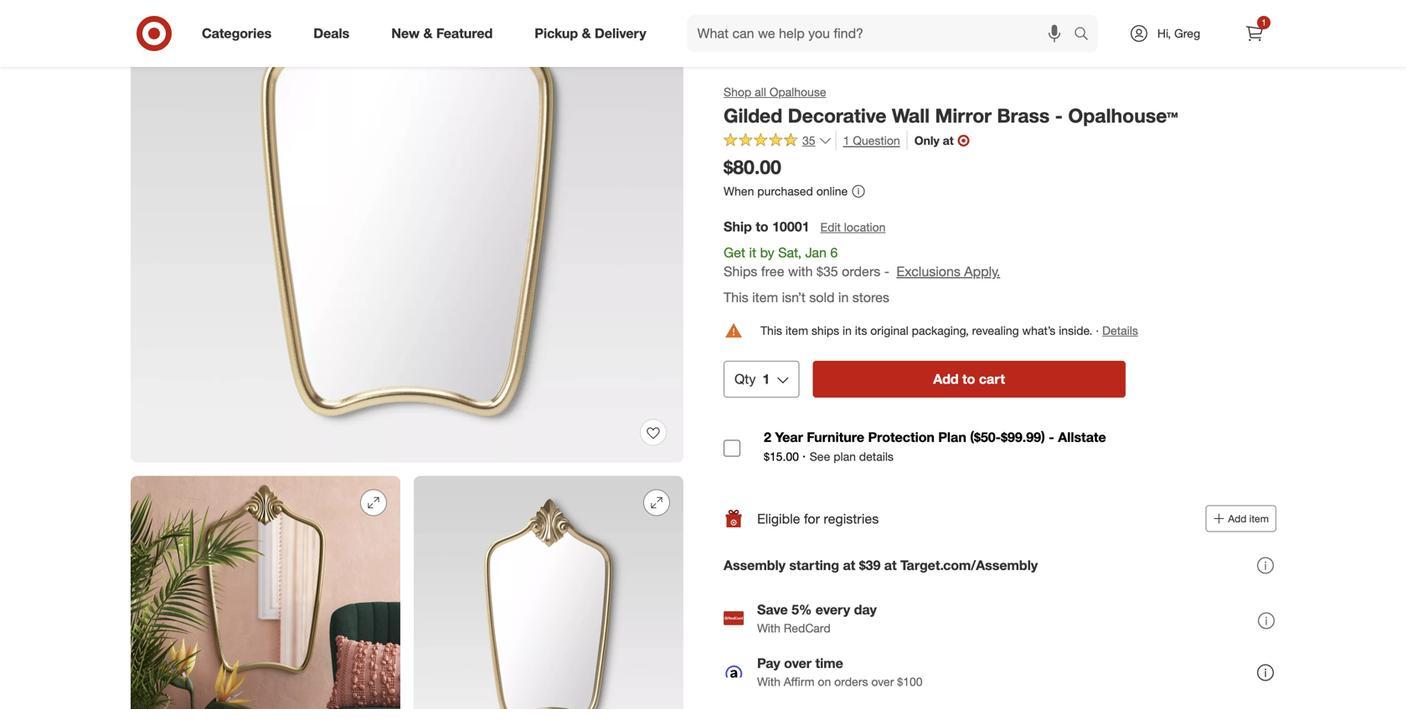 Task type: locate. For each thing, give the bounding box(es) containing it.
2 & from the left
[[582, 25, 591, 42]]

inside.
[[1059, 323, 1093, 338]]

by
[[760, 244, 775, 261]]

1 horizontal spatial &
[[582, 25, 591, 42]]

to for ship
[[756, 219, 769, 235]]

on
[[818, 675, 831, 689]]

0 vertical spatial to
[[756, 219, 769, 235]]

0 vertical spatial with
[[757, 621, 781, 636]]

& right 'new'
[[424, 25, 433, 42]]

at right $39
[[885, 558, 897, 574]]

over up affirm
[[784, 655, 812, 672]]

1 horizontal spatial -
[[1049, 429, 1055, 446]]

edit
[[821, 220, 841, 234]]

2 horizontal spatial -
[[1055, 104, 1063, 127]]

stores
[[853, 289, 890, 306]]

at right "only"
[[943, 133, 954, 148]]

2 vertical spatial -
[[1049, 429, 1055, 446]]

item for ships
[[786, 323, 809, 338]]

1 vertical spatial item
[[786, 323, 809, 338]]

with inside save 5% every day with redcard
[[757, 621, 781, 636]]

1 vertical spatial this
[[761, 323, 783, 338]]

1 vertical spatial add
[[1229, 513, 1247, 525]]

0 horizontal spatial -
[[885, 264, 890, 280]]

0 horizontal spatial &
[[424, 25, 433, 42]]

in right "sold"
[[839, 289, 849, 306]]

1 vertical spatial orders
[[835, 675, 868, 689]]

1 for 1 question
[[843, 133, 850, 148]]

free
[[761, 264, 785, 280]]

1 with from the top
[[757, 621, 781, 636]]

1 right greg
[[1262, 17, 1267, 28]]

2 vertical spatial 1
[[763, 371, 770, 387]]

orders
[[842, 264, 881, 280], [835, 675, 868, 689]]

save 5% every day with redcard
[[757, 602, 877, 636]]

·
[[1096, 323, 1099, 338], [803, 448, 806, 465]]

5%
[[792, 602, 812, 618]]

& for pickup
[[582, 25, 591, 42]]

0 vertical spatial over
[[784, 655, 812, 672]]

for
[[804, 511, 820, 527]]

- up stores at the right of the page
[[885, 264, 890, 280]]

in left its at the right top
[[843, 323, 852, 338]]

1 horizontal spatial ·
[[1096, 323, 1099, 338]]

decorative
[[788, 104, 887, 127]]

2 with from the top
[[757, 675, 781, 689]]

· inside 2 year furniture protection plan ($50-$99.99) - allstate $15.00 · see plan details
[[803, 448, 806, 465]]

0 vertical spatial ·
[[1096, 323, 1099, 338]]

only
[[915, 133, 940, 148]]

orders right on
[[835, 675, 868, 689]]

qty
[[735, 371, 756, 387]]

to
[[756, 219, 769, 235], [963, 371, 976, 387]]

at left $39
[[843, 558, 856, 574]]

1 vertical spatial over
[[872, 675, 894, 689]]

0 horizontal spatial at
[[843, 558, 856, 574]]

registries
[[824, 511, 879, 527]]

1
[[1262, 17, 1267, 28], [843, 133, 850, 148], [763, 371, 770, 387]]

2 horizontal spatial 1
[[1262, 17, 1267, 28]]

- inside get it by sat, jan 6 ships free with $35 orders - exclusions apply.
[[885, 264, 890, 280]]

1 vertical spatial ·
[[803, 448, 806, 465]]

1 vertical spatial 1
[[843, 133, 850, 148]]

2
[[764, 429, 772, 446]]

to left cart
[[963, 371, 976, 387]]

with down 'save'
[[757, 621, 781, 636]]

&
[[424, 25, 433, 42], [582, 25, 591, 42]]

affirm
[[784, 675, 815, 689]]

this down ships
[[724, 289, 749, 306]]

0 vertical spatial orders
[[842, 264, 881, 280]]

exclusions
[[897, 264, 961, 280]]

$80.00
[[724, 156, 782, 179]]

to right the ship at the top of the page
[[756, 219, 769, 235]]

this down 'isn't'
[[761, 323, 783, 338]]

to inside button
[[963, 371, 976, 387]]

2 horizontal spatial item
[[1250, 513, 1269, 525]]

new & featured
[[391, 25, 493, 42]]

assembly starting at $39 at target.com/assembly
[[724, 558, 1038, 574]]

orders up stores at the right of the page
[[842, 264, 881, 280]]

when
[[724, 184, 754, 199]]

None checkbox
[[724, 440, 741, 457]]

-
[[1055, 104, 1063, 127], [885, 264, 890, 280], [1049, 429, 1055, 446]]

1 horizontal spatial to
[[963, 371, 976, 387]]

0 vertical spatial this
[[724, 289, 749, 306]]

over
[[784, 655, 812, 672], [872, 675, 894, 689]]

to for add
[[963, 371, 976, 387]]

· for $99.99)
[[803, 448, 806, 465]]

orders inside pay over time with affirm on orders over $100
[[835, 675, 868, 689]]

0 horizontal spatial 1
[[763, 371, 770, 387]]

0 horizontal spatial item
[[752, 289, 779, 306]]

- inside 2 year furniture protection plan ($50-$99.99) - allstate $15.00 · see plan details
[[1049, 429, 1055, 446]]

item inside add item button
[[1250, 513, 1269, 525]]

0 vertical spatial in
[[839, 289, 849, 306]]

· right inside.
[[1096, 323, 1099, 338]]

isn't
[[782, 289, 806, 306]]

with inside pay over time with affirm on orders over $100
[[757, 675, 781, 689]]

1 horizontal spatial add
[[1229, 513, 1247, 525]]

with
[[788, 264, 813, 280]]

every
[[816, 602, 851, 618]]

1 question
[[843, 133, 900, 148]]

with down pay
[[757, 675, 781, 689]]

target.com/assembly
[[901, 558, 1038, 574]]

over left the $100
[[872, 675, 894, 689]]

qty 1
[[735, 371, 770, 387]]

2 vertical spatial item
[[1250, 513, 1269, 525]]

0 vertical spatial item
[[752, 289, 779, 306]]

with
[[757, 621, 781, 636], [757, 675, 781, 689]]

1 horizontal spatial 1
[[843, 133, 850, 148]]

gilded decorative wall mirror brass - opalhouse&#8482;, 3 of 8 image
[[414, 476, 684, 710]]

2 year furniture protection plan ($50-$99.99) - allstate $15.00 · see plan details
[[764, 429, 1107, 465]]

opalhouse™
[[1069, 104, 1179, 127]]

· for packaging,
[[1096, 323, 1099, 338]]

& right pickup
[[582, 25, 591, 42]]

0 vertical spatial add
[[934, 371, 959, 387]]

plan
[[834, 450, 856, 464]]

1 horizontal spatial item
[[786, 323, 809, 338]]

0 horizontal spatial this
[[724, 289, 749, 306]]

original
[[871, 323, 909, 338]]

plan
[[939, 429, 967, 446]]

1 horizontal spatial at
[[885, 558, 897, 574]]

0 horizontal spatial ·
[[803, 448, 806, 465]]

1 down decorative
[[843, 133, 850, 148]]

brass
[[997, 104, 1050, 127]]

ships
[[724, 264, 758, 280]]

- right $99.99)
[[1049, 429, 1055, 446]]

1 horizontal spatial this
[[761, 323, 783, 338]]

add for add item
[[1229, 513, 1247, 525]]

- right brass
[[1055, 104, 1063, 127]]

its
[[855, 323, 867, 338]]

protection
[[868, 429, 935, 446]]

· left see at the bottom right of the page
[[803, 448, 806, 465]]

1 vertical spatial to
[[963, 371, 976, 387]]

0 horizontal spatial add
[[934, 371, 959, 387]]

1 right qty
[[763, 371, 770, 387]]

item
[[752, 289, 779, 306], [786, 323, 809, 338], [1250, 513, 1269, 525]]

allstate
[[1058, 429, 1107, 446]]

($50-
[[970, 429, 1001, 446]]

hi, greg
[[1158, 26, 1201, 41]]

in
[[839, 289, 849, 306], [843, 323, 852, 338]]

0 vertical spatial -
[[1055, 104, 1063, 127]]

0 vertical spatial 1
[[1262, 17, 1267, 28]]

1 & from the left
[[424, 25, 433, 42]]

ships
[[812, 323, 840, 338]]

pay
[[757, 655, 781, 672]]

opalhouse
[[770, 85, 827, 99]]

0 horizontal spatial to
[[756, 219, 769, 235]]

jan
[[806, 244, 827, 261]]

0 horizontal spatial over
[[784, 655, 812, 672]]

1 vertical spatial -
[[885, 264, 890, 280]]

gilded decorative wall mirror brass - opalhouse&#8482;, 1 of 8 image
[[131, 0, 684, 463]]

1 vertical spatial with
[[757, 675, 781, 689]]

when purchased online
[[724, 184, 848, 199]]



Task type: describe. For each thing, give the bounding box(es) containing it.
this for this item ships in its original packaging, revealing what's inside. · details
[[761, 323, 783, 338]]

apply.
[[965, 264, 1001, 280]]

gilded
[[724, 104, 783, 127]]

35
[[803, 133, 816, 148]]

details
[[859, 450, 894, 464]]

& for new
[[424, 25, 433, 42]]

delivery
[[595, 25, 647, 42]]

ship
[[724, 219, 752, 235]]

only at
[[915, 133, 954, 148]]

wall
[[892, 104, 930, 127]]

it
[[749, 244, 757, 261]]

pickup & delivery
[[535, 25, 647, 42]]

time
[[816, 655, 844, 672]]

featured
[[436, 25, 493, 42]]

add to cart button
[[813, 361, 1126, 398]]

35 link
[[724, 131, 832, 152]]

see
[[810, 450, 831, 464]]

1 link
[[1237, 15, 1274, 52]]

$99.99)
[[1001, 429, 1046, 446]]

search button
[[1067, 15, 1107, 55]]

2 horizontal spatial at
[[943, 133, 954, 148]]

orders inside get it by sat, jan 6 ships free with $35 orders - exclusions apply.
[[842, 264, 881, 280]]

shop
[[724, 85, 752, 99]]

revealing
[[972, 323, 1019, 338]]

1 for 1
[[1262, 17, 1267, 28]]

1 question link
[[836, 131, 900, 150]]

cart
[[979, 371, 1005, 387]]

see plan details button
[[810, 449, 894, 466]]

$35
[[817, 264, 838, 280]]

pay over time with affirm on orders over $100
[[757, 655, 923, 689]]

get it by sat, jan 6 ships free with $35 orders - exclusions apply.
[[724, 244, 1001, 280]]

day
[[854, 602, 877, 618]]

hi,
[[1158, 26, 1171, 41]]

add item button
[[1206, 506, 1277, 533]]

6
[[831, 244, 838, 261]]

sold
[[810, 289, 835, 306]]

sat,
[[778, 244, 802, 261]]

starting
[[790, 558, 840, 574]]

exclusions apply. button
[[897, 262, 1001, 282]]

gilded decorative wall mirror brass - opalhouse&#8482;, 2 of 8 image
[[131, 476, 400, 710]]

categories link
[[188, 15, 293, 52]]

packaging,
[[912, 323, 969, 338]]

new & featured link
[[377, 15, 514, 52]]

ship to 10001
[[724, 219, 810, 235]]

$100
[[898, 675, 923, 689]]

1 horizontal spatial over
[[872, 675, 894, 689]]

get
[[724, 244, 746, 261]]

details link
[[1103, 323, 1139, 338]]

shop all opalhouse gilded decorative wall mirror brass - opalhouse™
[[724, 85, 1179, 127]]

online
[[817, 184, 848, 199]]

new
[[391, 25, 420, 42]]

pickup
[[535, 25, 578, 42]]

item for isn't
[[752, 289, 779, 306]]

this item isn't sold in stores
[[724, 289, 890, 306]]

what's
[[1023, 323, 1056, 338]]

all
[[755, 85, 766, 99]]

assembly
[[724, 558, 786, 574]]

10001
[[773, 219, 810, 235]]

location
[[844, 220, 886, 234]]

pickup & delivery link
[[521, 15, 667, 52]]

categories
[[202, 25, 272, 42]]

eligible for registries
[[757, 511, 879, 527]]

- inside shop all opalhouse gilded decorative wall mirror brass - opalhouse™
[[1055, 104, 1063, 127]]

$15.00
[[764, 450, 799, 464]]

add to cart
[[934, 371, 1005, 387]]

this for this item isn't sold in stores
[[724, 289, 749, 306]]

search
[[1067, 27, 1107, 43]]

purchased
[[758, 184, 813, 199]]

deals link
[[299, 15, 371, 52]]

year
[[775, 429, 803, 446]]

save
[[757, 602, 788, 618]]

edit location button
[[820, 218, 887, 237]]

details
[[1103, 323, 1139, 338]]

add for add to cart
[[934, 371, 959, 387]]

mirror
[[935, 104, 992, 127]]

1 vertical spatial in
[[843, 323, 852, 338]]

$39
[[859, 558, 881, 574]]

What can we help you find? suggestions appear below search field
[[688, 15, 1078, 52]]

eligible
[[757, 511, 801, 527]]

edit location
[[821, 220, 886, 234]]

redcard
[[784, 621, 831, 636]]

this item ships in its original packaging, revealing what's inside. · details
[[761, 323, 1139, 338]]

add item
[[1229, 513, 1269, 525]]



Task type: vqa. For each thing, say whether or not it's contained in the screenshot.
the Save
yes



